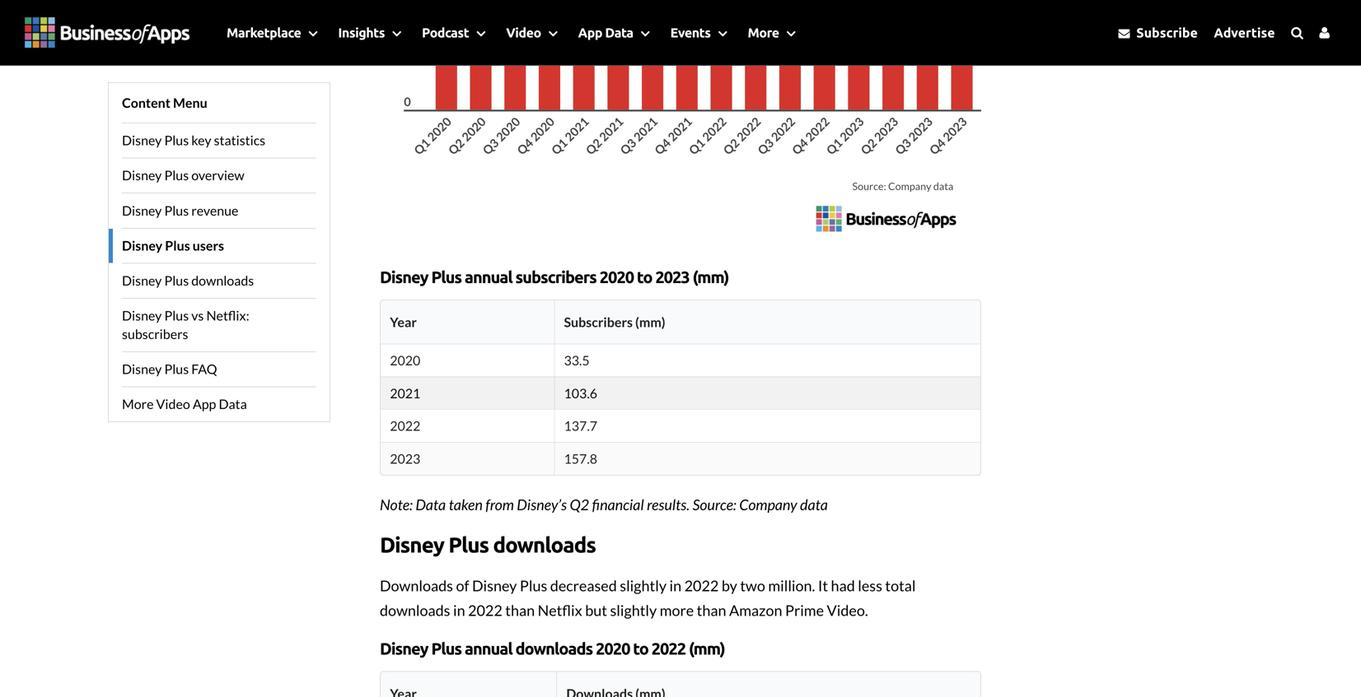 Task type: vqa. For each thing, say whether or not it's contained in the screenshot.
left the in
yes



Task type: locate. For each thing, give the bounding box(es) containing it.
insights
[[338, 25, 385, 40]]

0 vertical spatial data
[[605, 25, 633, 40]]

0 vertical spatial more
[[748, 25, 779, 40]]

downloads down netflix on the bottom of the page
[[515, 640, 593, 659]]

disney plus downloads down from
[[380, 533, 596, 557]]

marketplace
[[227, 25, 301, 40]]

1 than from the left
[[505, 602, 535, 620]]

disney up downloads
[[380, 533, 444, 557]]

1 vertical spatial 2023
[[390, 451, 420, 467]]

more link
[[735, 0, 804, 65]]

2020 for downloads
[[596, 640, 630, 659]]

103.6
[[564, 385, 597, 402]]

0 horizontal spatial in
[[453, 602, 465, 620]]

1 vertical spatial data
[[219, 396, 247, 412]]

0 vertical spatial 2020
[[600, 268, 634, 287]]

disney plus key statistics link
[[122, 123, 316, 158]]

podcast
[[422, 25, 469, 40]]

disney plus overview link
[[122, 158, 316, 193]]

0 vertical spatial app
[[578, 25, 602, 40]]

0 horizontal spatial subscribers
[[122, 326, 188, 342]]

than down by
[[697, 602, 726, 620]]

subscribers up "disney plus faq"
[[122, 326, 188, 342]]

disney up disney plus users
[[122, 203, 162, 219]]

2023 up note:
[[390, 451, 420, 467]]

1 vertical spatial (mm)
[[635, 314, 665, 330]]

disney plus annual downloads 2020 to 2022 (mm)
[[380, 640, 725, 659]]

year
[[390, 314, 417, 330]]

to up subscribers (mm)
[[637, 268, 652, 287]]

2 horizontal spatial data
[[605, 25, 633, 40]]

disney left vs
[[122, 308, 162, 324]]

0 horizontal spatial disney plus downloads
[[122, 273, 254, 289]]

disney plus overview
[[122, 167, 244, 183]]

disney inside disney plus revenue link
[[122, 203, 162, 219]]

in up more
[[669, 577, 682, 595]]

disney plus faq
[[122, 361, 217, 377]]

had
[[831, 577, 855, 595]]

1 vertical spatial annual
[[465, 640, 512, 659]]

more right events link on the top of the page
[[748, 25, 779, 40]]

0 vertical spatial slightly
[[620, 577, 667, 595]]

disney down disney plus revenue
[[122, 238, 162, 254]]

app down faq
[[193, 396, 216, 412]]

subscribers inside disney plus vs netflix: subscribers
[[122, 326, 188, 342]]

disney plus vs netflix: subscribers
[[122, 308, 249, 342]]

downloads
[[191, 273, 254, 289], [493, 533, 596, 557], [380, 602, 450, 620], [515, 640, 593, 659]]

1 vertical spatial more
[[122, 396, 154, 412]]

amazon
[[729, 602, 782, 620]]

(mm) for 2022
[[689, 640, 725, 659]]

2020 up subscribers (mm)
[[600, 268, 634, 287]]

2022 down the 2021 on the bottom
[[390, 418, 420, 434]]

data right note:
[[416, 496, 446, 514]]

disney down disney plus users
[[122, 273, 162, 289]]

2 vertical spatial data
[[416, 496, 446, 514]]

1 vertical spatial subscribers
[[122, 326, 188, 342]]

data
[[605, 25, 633, 40], [219, 396, 247, 412], [416, 496, 446, 514]]

0 horizontal spatial video
[[156, 396, 190, 412]]

0 horizontal spatial 2023
[[390, 451, 420, 467]]

2023 up subscribers (mm)
[[655, 268, 689, 287]]

2 annual from the top
[[465, 640, 512, 659]]

disney inside disney plus vs netflix: subscribers
[[122, 308, 162, 324]]

q2
[[570, 496, 589, 514]]

disney plus downloads up vs
[[122, 273, 254, 289]]

downloads down downloads
[[380, 602, 450, 620]]

disney plus downloads
[[122, 273, 254, 289], [380, 533, 596, 557]]

2022 left by
[[684, 577, 719, 595]]

0 horizontal spatial than
[[505, 602, 535, 620]]

than
[[505, 602, 535, 620], [697, 602, 726, 620]]

in down the of
[[453, 602, 465, 620]]

2020
[[600, 268, 634, 287], [390, 353, 420, 369], [596, 640, 630, 659]]

1 horizontal spatial subscribers
[[515, 268, 596, 287]]

1 vertical spatial in
[[453, 602, 465, 620]]

2020 for subscribers
[[600, 268, 634, 287]]

2020 down but
[[596, 640, 630, 659]]

2 vertical spatial (mm)
[[689, 640, 725, 659]]

less
[[858, 577, 882, 595]]

disney down the content
[[122, 132, 162, 148]]

0 vertical spatial to
[[637, 268, 652, 287]]

1 horizontal spatial disney plus downloads
[[380, 533, 596, 557]]

company
[[739, 496, 797, 514]]

subscribe
[[1133, 25, 1198, 40]]

disney
[[122, 132, 162, 148], [122, 167, 162, 183], [122, 203, 162, 219], [122, 238, 162, 254], [380, 268, 428, 287], [122, 273, 162, 289], [122, 308, 162, 324], [122, 361, 162, 377], [380, 533, 444, 557], [472, 577, 517, 595], [380, 640, 428, 659]]

to down downloads of disney plus decreased slightly in 2022 by two million. it had less total downloads in 2022 than netflix but slightly more than amazon prime video.
[[633, 640, 648, 659]]

insights link
[[326, 0, 410, 65]]

to
[[637, 268, 652, 287], [633, 640, 648, 659]]

0 horizontal spatial more
[[122, 396, 154, 412]]

0 vertical spatial subscribers
[[515, 268, 596, 287]]

subscribers up subscribers
[[515, 268, 596, 287]]

1 horizontal spatial more
[[748, 25, 779, 40]]

0 vertical spatial (mm)
[[693, 268, 729, 287]]

app right video link at the top left of page
[[578, 25, 602, 40]]

0 vertical spatial disney plus downloads
[[122, 273, 254, 289]]

disney up more video app data
[[122, 361, 162, 377]]

1 vertical spatial 2020
[[390, 353, 420, 369]]

events link
[[658, 0, 735, 65]]

app
[[578, 25, 602, 40], [193, 396, 216, 412]]

1 vertical spatial slightly
[[610, 602, 657, 620]]

it
[[818, 577, 828, 595]]

data for note: data taken from disney's q2 financial results. source: company data
[[416, 496, 446, 514]]

annual
[[465, 268, 512, 287], [465, 640, 512, 659]]

1 annual from the top
[[465, 268, 512, 287]]

0 vertical spatial video
[[506, 25, 541, 40]]

video down "disney plus faq"
[[156, 396, 190, 412]]

disney plus users link
[[122, 228, 316, 263]]

1 vertical spatial to
[[633, 640, 648, 659]]

disney right the of
[[472, 577, 517, 595]]

0 vertical spatial 2023
[[655, 268, 689, 287]]

137.7
[[564, 418, 597, 434]]

plus
[[164, 132, 189, 148], [164, 167, 189, 183], [164, 203, 189, 219], [165, 238, 190, 254], [431, 268, 462, 287], [164, 273, 189, 289], [164, 308, 189, 324], [164, 361, 189, 377], [448, 533, 489, 557], [520, 577, 547, 595], [431, 640, 462, 659]]

disney down downloads
[[380, 640, 428, 659]]

0 vertical spatial annual
[[465, 268, 512, 287]]

overview
[[191, 167, 244, 183]]

key
[[191, 132, 211, 148]]

slightly right but
[[610, 602, 657, 620]]

1 horizontal spatial 2023
[[655, 268, 689, 287]]

slightly up more
[[620, 577, 667, 595]]

video
[[506, 25, 541, 40], [156, 396, 190, 412]]

more
[[748, 25, 779, 40], [122, 396, 154, 412]]

revenue
[[191, 203, 238, 219]]

video right podcast link
[[506, 25, 541, 40]]

menu
[[173, 95, 207, 111]]

downloads down disney plus users link
[[191, 273, 254, 289]]

(mm)
[[693, 268, 729, 287], [635, 314, 665, 330], [689, 640, 725, 659]]

(mm) for 2023
[[693, 268, 729, 287]]

more
[[660, 602, 694, 620]]

1 horizontal spatial than
[[697, 602, 726, 620]]

data left events
[[605, 25, 633, 40]]

disney inside disney plus users link
[[122, 238, 162, 254]]

data down disney plus faq link
[[219, 396, 247, 412]]

annual for subscribers
[[465, 268, 512, 287]]

1 horizontal spatial data
[[416, 496, 446, 514]]

1 horizontal spatial in
[[669, 577, 682, 595]]

disney plus downloads link
[[122, 263, 316, 298]]

prime
[[785, 602, 824, 620]]

disney plus faq link
[[122, 352, 316, 387]]

disney inside disney plus faq link
[[122, 361, 162, 377]]

slightly
[[620, 577, 667, 595], [610, 602, 657, 620]]

video.
[[827, 602, 868, 620]]

more down "disney plus faq"
[[122, 396, 154, 412]]

than left netflix on the bottom of the page
[[505, 602, 535, 620]]

2023
[[655, 268, 689, 287], [390, 451, 420, 467]]

disney plus downloads inside disney plus downloads link
[[122, 273, 254, 289]]

advertise
[[1214, 25, 1275, 40]]

source:
[[693, 496, 736, 514]]

subscribers
[[515, 268, 596, 287], [122, 326, 188, 342]]

0 vertical spatial in
[[669, 577, 682, 595]]

results.
[[647, 496, 690, 514]]

disney up disney plus revenue
[[122, 167, 162, 183]]

2020 up the 2021 on the bottom
[[390, 353, 420, 369]]

2 vertical spatial 2020
[[596, 640, 630, 659]]

2022
[[390, 418, 420, 434], [684, 577, 719, 595], [468, 602, 502, 620], [651, 640, 686, 659]]

in
[[669, 577, 682, 595], [453, 602, 465, 620]]

1 horizontal spatial app
[[578, 25, 602, 40]]

by
[[722, 577, 737, 595]]

users
[[193, 238, 224, 254]]

0 horizontal spatial app
[[193, 396, 216, 412]]



Task type: describe. For each thing, give the bounding box(es) containing it.
subscribers
[[564, 314, 633, 330]]

1 vertical spatial video
[[156, 396, 190, 412]]

disney up the year
[[380, 268, 428, 287]]

(mm) inside disney plus annual subscribers element
[[635, 314, 665, 330]]

downloads inside downloads of disney plus decreased slightly in 2022 by two million. it had less total downloads in 2022 than netflix but slightly more than amazon prime video.
[[380, 602, 450, 620]]

disney inside downloads of disney plus decreased slightly in 2022 by two million. it had less total downloads in 2022 than netflix but slightly more than amazon prime video.
[[472, 577, 517, 595]]

0 horizontal spatial data
[[219, 396, 247, 412]]

events
[[670, 25, 711, 40]]

podcast link
[[410, 0, 494, 65]]

2 than from the left
[[697, 602, 726, 620]]

total
[[885, 577, 916, 595]]

157.8
[[564, 451, 597, 467]]

netflix
[[538, 602, 582, 620]]

financial
[[592, 496, 644, 514]]

33.5
[[564, 353, 590, 369]]

2020 inside disney plus annual subscribers element
[[390, 353, 420, 369]]

million.
[[768, 577, 815, 595]]

of
[[456, 577, 469, 595]]

from
[[486, 496, 514, 514]]

two
[[740, 577, 765, 595]]

to for 2023
[[637, 268, 652, 287]]

search image
[[1291, 26, 1303, 39]]

more video app data
[[122, 396, 247, 412]]

more for more video app data
[[122, 396, 154, 412]]

1 vertical spatial app
[[193, 396, 216, 412]]

app data link
[[566, 0, 658, 65]]

marketplace link
[[214, 0, 326, 65]]

statistics
[[214, 132, 265, 148]]

netflix:
[[206, 308, 249, 324]]

2022 inside disney plus annual subscribers element
[[390, 418, 420, 434]]

downloads of disney plus decreased slightly in 2022 by two million. it had less total downloads in 2022 than netflix but slightly more than amazon prime video.
[[380, 577, 916, 620]]

annual for downloads
[[465, 640, 512, 659]]

disney's
[[517, 496, 567, 514]]

2022 down the of
[[468, 602, 502, 620]]

more video app data link
[[122, 387, 316, 422]]

envelope image
[[1119, 27, 1130, 39]]

vs
[[191, 308, 204, 324]]

disney plus users
[[122, 238, 224, 254]]

2021
[[390, 385, 420, 402]]

but
[[585, 602, 607, 620]]

disney plus annual subscribers 2020 to 2023 (mm)
[[380, 268, 729, 287]]

decreased
[[550, 577, 617, 595]]

data for app data
[[605, 25, 633, 40]]

app data
[[578, 25, 633, 40]]

disney plus revenue
[[122, 203, 238, 219]]

more for more
[[748, 25, 779, 40]]

to for 2022
[[633, 640, 648, 659]]

disney plus revenue link
[[122, 193, 316, 228]]

note:
[[380, 496, 413, 514]]

disney inside disney plus key statistics link
[[122, 132, 162, 148]]

downloads down disney's
[[493, 533, 596, 557]]

subscribe link
[[1112, 17, 1205, 48]]

disney plus key statistics
[[122, 132, 265, 148]]

taken
[[449, 496, 483, 514]]

advertise link
[[1207, 17, 1282, 48]]

video link
[[494, 0, 566, 65]]

subscribers (mm)
[[564, 314, 665, 330]]

disney plus vs netflix: subscribers link
[[122, 298, 316, 352]]

disney inside disney plus downloads link
[[122, 273, 162, 289]]

disney plus annual subscribers element
[[380, 300, 981, 476]]

plus inside downloads of disney plus decreased slightly in 2022 by two million. it had less total downloads in 2022 than netflix but slightly more than amazon prime video.
[[520, 577, 547, 595]]

2023 inside disney plus annual subscribers element
[[390, 451, 420, 467]]

plus inside disney plus vs netflix: subscribers
[[164, 308, 189, 324]]

user image
[[1320, 26, 1330, 39]]

2022 down more
[[651, 640, 686, 659]]

content menu
[[122, 95, 207, 111]]

faq
[[191, 361, 217, 377]]

1 vertical spatial disney plus downloads
[[380, 533, 596, 557]]

disney inside disney plus overview 'link'
[[122, 167, 162, 183]]

data
[[800, 496, 828, 514]]

note: data taken from disney's q2 financial results. source: company data
[[380, 496, 828, 514]]

content
[[122, 95, 171, 111]]

plus inside 'link'
[[164, 167, 189, 183]]

1 horizontal spatial video
[[506, 25, 541, 40]]

downloads
[[380, 577, 453, 595]]



